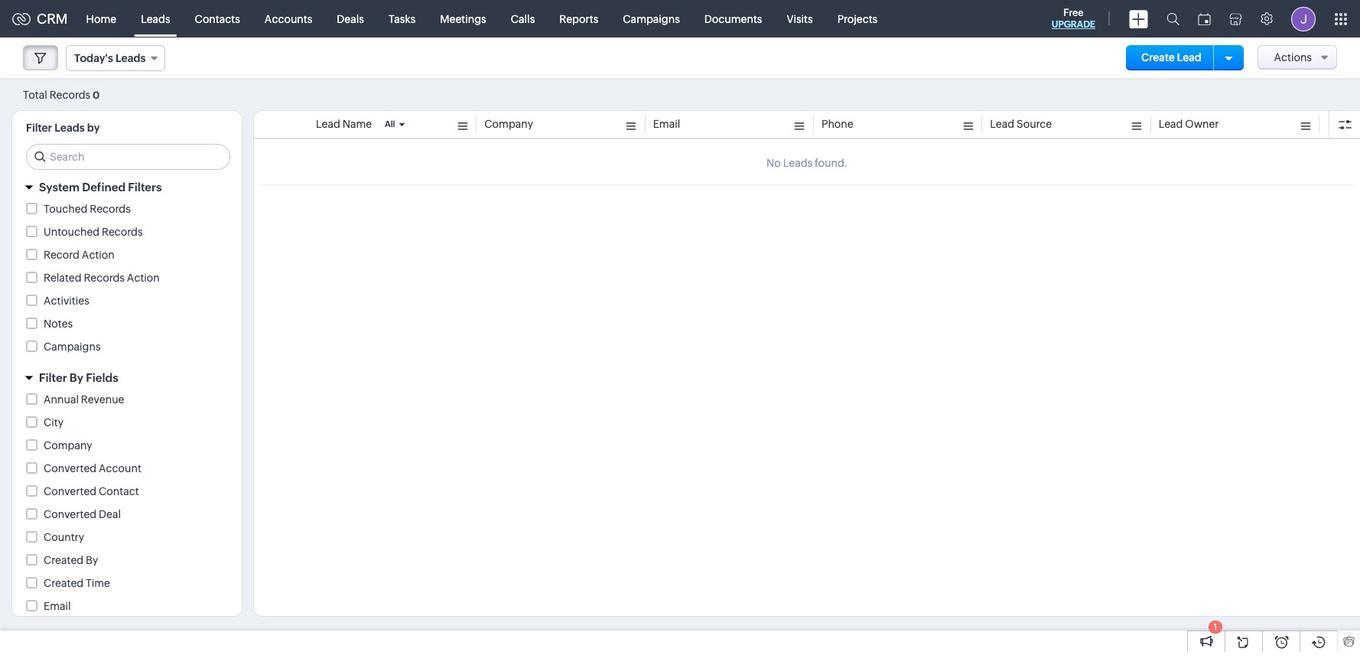 Task type: locate. For each thing, give the bounding box(es) containing it.
converted up converted contact
[[44, 462, 97, 474]]

total records 0
[[23, 88, 100, 101]]

filter up annual
[[39, 371, 67, 384]]

campaigns down notes
[[44, 341, 101, 353]]

0 vertical spatial campaigns
[[623, 13, 680, 25]]

create menu element
[[1120, 0, 1158, 37]]

records down touched records
[[102, 226, 143, 238]]

filter down the total
[[26, 122, 52, 134]]

all
[[385, 119, 395, 129]]

1 vertical spatial campaigns
[[44, 341, 101, 353]]

0 vertical spatial leads
[[141, 13, 170, 25]]

filter leads by
[[26, 122, 100, 134]]

profile image
[[1292, 7, 1316, 31]]

defined
[[82, 181, 126, 194]]

search element
[[1158, 0, 1189, 38]]

1 vertical spatial converted
[[44, 485, 97, 497]]

time
[[86, 577, 110, 589]]

0 horizontal spatial email
[[44, 600, 71, 612]]

filter
[[26, 122, 52, 134], [39, 371, 67, 384]]

converted up converted deal at the bottom left of the page
[[44, 485, 97, 497]]

search image
[[1167, 12, 1180, 25]]

campaigns
[[623, 13, 680, 25], [44, 341, 101, 353]]

create lead
[[1142, 51, 1202, 64]]

account
[[99, 462, 141, 474]]

home
[[86, 13, 116, 25]]

leads link
[[129, 0, 183, 37]]

Search text field
[[27, 145, 230, 169]]

leads right today's
[[116, 52, 146, 64]]

free upgrade
[[1052, 7, 1096, 30]]

crm link
[[12, 11, 68, 27]]

1 vertical spatial action
[[127, 272, 160, 284]]

lead left source
[[991, 118, 1015, 130]]

1 vertical spatial leads
[[116, 52, 146, 64]]

converted for converted account
[[44, 462, 97, 474]]

by up time on the bottom of page
[[86, 554, 98, 566]]

created down country
[[44, 554, 84, 566]]

action down untouched records at the left of page
[[127, 272, 160, 284]]

records for touched
[[90, 203, 131, 215]]

visits link
[[775, 0, 825, 37]]

converted up country
[[44, 508, 97, 520]]

meetings
[[440, 13, 487, 25]]

create
[[1142, 51, 1175, 64]]

records for untouched
[[102, 226, 143, 238]]

0 horizontal spatial by
[[70, 371, 83, 384]]

0 vertical spatial by
[[70, 371, 83, 384]]

by for created
[[86, 554, 98, 566]]

1 vertical spatial company
[[44, 439, 92, 452]]

action
[[82, 249, 115, 261], [127, 272, 160, 284]]

accounts link
[[252, 0, 325, 37]]

system defined filters
[[39, 181, 162, 194]]

lead right create
[[1177, 51, 1202, 64]]

campaigns right reports link
[[623, 13, 680, 25]]

home link
[[74, 0, 129, 37]]

filter by fields
[[39, 371, 118, 384]]

1 vertical spatial filter
[[39, 371, 67, 384]]

by for filter
[[70, 371, 83, 384]]

action up related records action
[[82, 249, 115, 261]]

2 vertical spatial converted
[[44, 508, 97, 520]]

documents
[[705, 13, 763, 25]]

records down defined
[[90, 203, 131, 215]]

related records action
[[44, 272, 160, 284]]

1 created from the top
[[44, 554, 84, 566]]

lead for lead owner
[[1159, 118, 1184, 130]]

1 horizontal spatial campaigns
[[623, 13, 680, 25]]

0
[[93, 89, 100, 101]]

meetings link
[[428, 0, 499, 37]]

records left 0
[[49, 88, 90, 101]]

leads inside field
[[116, 52, 146, 64]]

lead left the owner
[[1159, 118, 1184, 130]]

filter inside filter by fields dropdown button
[[39, 371, 67, 384]]

converted
[[44, 462, 97, 474], [44, 485, 97, 497], [44, 508, 97, 520]]

1
[[1214, 622, 1218, 631]]

company
[[485, 118, 533, 130], [44, 439, 92, 452]]

3 converted from the top
[[44, 508, 97, 520]]

leads right home link
[[141, 13, 170, 25]]

2 vertical spatial leads
[[54, 122, 85, 134]]

1 converted from the top
[[44, 462, 97, 474]]

0 vertical spatial action
[[82, 249, 115, 261]]

by up annual revenue
[[70, 371, 83, 384]]

leads
[[141, 13, 170, 25], [116, 52, 146, 64], [54, 122, 85, 134]]

by inside filter by fields dropdown button
[[70, 371, 83, 384]]

created for created by
[[44, 554, 84, 566]]

annual
[[44, 393, 79, 406]]

1 horizontal spatial email
[[653, 118, 681, 130]]

create lead button
[[1127, 45, 1217, 70]]

0 vertical spatial created
[[44, 554, 84, 566]]

created
[[44, 554, 84, 566], [44, 577, 84, 589]]

leads left 'by'
[[54, 122, 85, 134]]

annual revenue
[[44, 393, 124, 406]]

1 vertical spatial by
[[86, 554, 98, 566]]

lead name
[[316, 118, 372, 130]]

0 horizontal spatial action
[[82, 249, 115, 261]]

lead inside create lead button
[[1177, 51, 1202, 64]]

calendar image
[[1198, 13, 1211, 25]]

1 vertical spatial email
[[44, 600, 71, 612]]

0 vertical spatial converted
[[44, 462, 97, 474]]

1 horizontal spatial by
[[86, 554, 98, 566]]

1 vertical spatial created
[[44, 577, 84, 589]]

filter for filter by fields
[[39, 371, 67, 384]]

record action
[[44, 249, 115, 261]]

2 created from the top
[[44, 577, 84, 589]]

created for created time
[[44, 577, 84, 589]]

visits
[[787, 13, 813, 25]]

2 converted from the top
[[44, 485, 97, 497]]

records down record action
[[84, 272, 125, 284]]

lead left the name
[[316, 118, 340, 130]]

0 vertical spatial filter
[[26, 122, 52, 134]]

activities
[[44, 295, 89, 307]]

tasks link
[[376, 0, 428, 37]]

filters
[[128, 181, 162, 194]]

records for total
[[49, 88, 90, 101]]

created down created by at the left bottom
[[44, 577, 84, 589]]

calls
[[511, 13, 535, 25]]

converted deal
[[44, 508, 121, 520]]

email
[[653, 118, 681, 130], [44, 600, 71, 612]]

lead
[[1177, 51, 1202, 64], [316, 118, 340, 130], [991, 118, 1015, 130], [1159, 118, 1184, 130]]

0 vertical spatial company
[[485, 118, 533, 130]]

records for related
[[84, 272, 125, 284]]

lead for lead name
[[316, 118, 340, 130]]

phone
[[822, 118, 854, 130]]

system defined filters button
[[12, 174, 242, 201]]

by
[[70, 371, 83, 384], [86, 554, 98, 566]]

name
[[343, 118, 372, 130]]

filter for filter leads by
[[26, 122, 52, 134]]

records
[[49, 88, 90, 101], [90, 203, 131, 215], [102, 226, 143, 238], [84, 272, 125, 284]]



Task type: vqa. For each thing, say whether or not it's contained in the screenshot.
Time on the bottom
yes



Task type: describe. For each thing, give the bounding box(es) containing it.
by
[[87, 122, 100, 134]]

tasks
[[389, 13, 416, 25]]

related
[[44, 272, 82, 284]]

0 horizontal spatial campaigns
[[44, 341, 101, 353]]

1 horizontal spatial company
[[485, 118, 533, 130]]

converted for converted deal
[[44, 508, 97, 520]]

1 horizontal spatial action
[[127, 272, 160, 284]]

leads for filter leads by
[[54, 122, 85, 134]]

deals
[[337, 13, 364, 25]]

notes
[[44, 318, 73, 330]]

deal
[[99, 508, 121, 520]]

projects
[[838, 13, 878, 25]]

reports link
[[547, 0, 611, 37]]

converted for converted contact
[[44, 485, 97, 497]]

profile element
[[1283, 0, 1326, 37]]

city
[[44, 416, 64, 429]]

campaigns link
[[611, 0, 692, 37]]

reports
[[560, 13, 599, 25]]

created time
[[44, 577, 110, 589]]

converted account
[[44, 462, 141, 474]]

converted contact
[[44, 485, 139, 497]]

projects link
[[825, 0, 890, 37]]

owner
[[1186, 118, 1220, 130]]

lead source
[[991, 118, 1052, 130]]

logo image
[[12, 13, 31, 25]]

filter by fields button
[[12, 364, 242, 391]]

source
[[1017, 118, 1052, 130]]

lead owner
[[1159, 118, 1220, 130]]

revenue
[[81, 393, 124, 406]]

today's leads
[[74, 52, 146, 64]]

country
[[44, 531, 84, 543]]

actions
[[1275, 51, 1313, 64]]

system
[[39, 181, 80, 194]]

upgrade
[[1052, 19, 1096, 30]]

documents link
[[692, 0, 775, 37]]

touched
[[44, 203, 88, 215]]

contacts
[[195, 13, 240, 25]]

deals link
[[325, 0, 376, 37]]

contact
[[99, 485, 139, 497]]

lead for lead source
[[991, 118, 1015, 130]]

free
[[1064, 7, 1084, 18]]

untouched
[[44, 226, 100, 238]]

touched records
[[44, 203, 131, 215]]

0 horizontal spatial company
[[44, 439, 92, 452]]

Today's Leads field
[[66, 45, 166, 71]]

untouched records
[[44, 226, 143, 238]]

accounts
[[265, 13, 312, 25]]

create menu image
[[1130, 10, 1149, 28]]

created by
[[44, 554, 98, 566]]

today's
[[74, 52, 113, 64]]

crm
[[37, 11, 68, 27]]

contacts link
[[183, 0, 252, 37]]

record
[[44, 249, 80, 261]]

total
[[23, 88, 47, 101]]

0 vertical spatial email
[[653, 118, 681, 130]]

calls link
[[499, 0, 547, 37]]

leads for today's leads
[[116, 52, 146, 64]]

fields
[[86, 371, 118, 384]]



